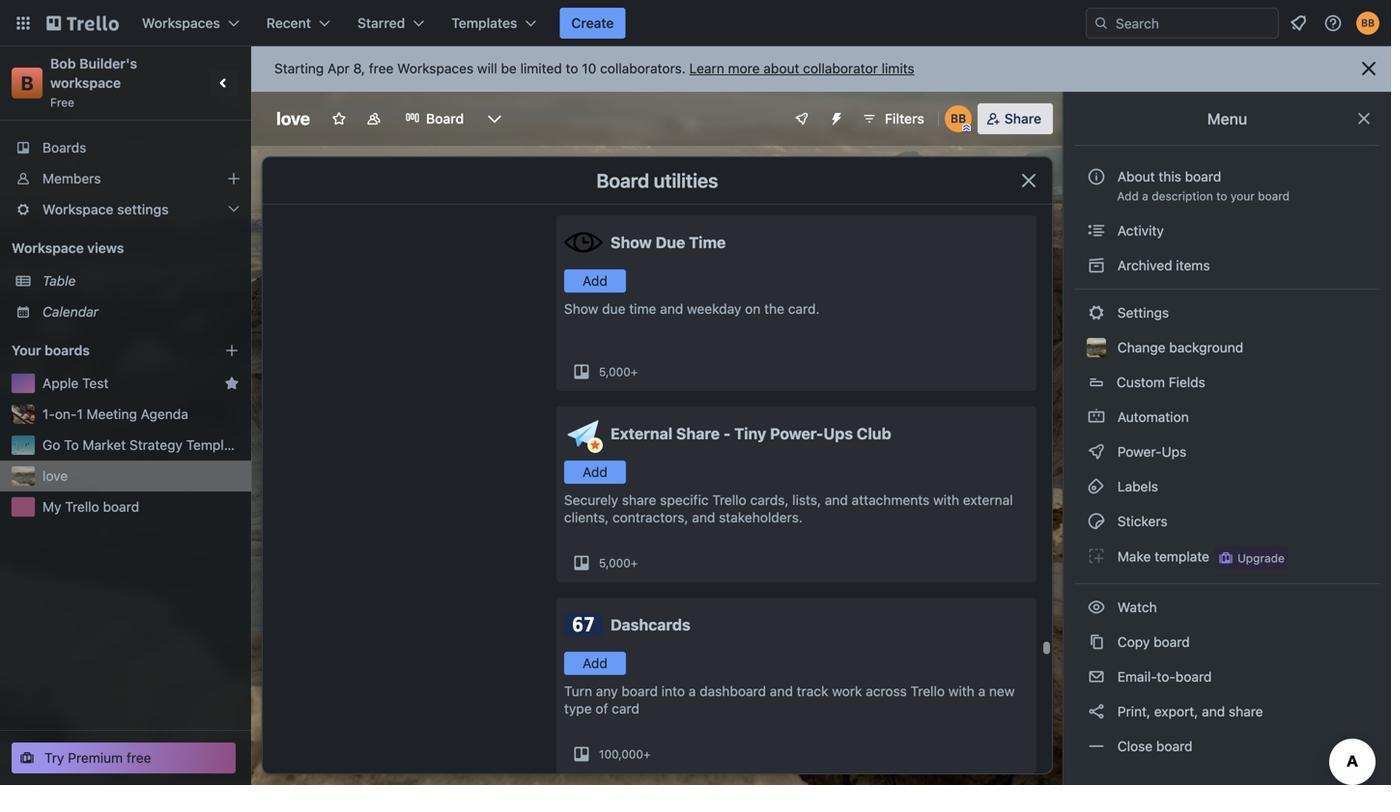 Task type: locate. For each thing, give the bounding box(es) containing it.
sm image
[[1087, 256, 1106, 275], [1087, 512, 1106, 531], [1087, 547, 1106, 566], [1087, 598, 1106, 617], [1087, 633, 1106, 652], [1087, 737, 1106, 757]]

limits
[[882, 60, 915, 76]]

1 vertical spatial workspaces
[[397, 60, 474, 76]]

trello inside turn any board into a dashboard and track work across trello with a new type of card
[[911, 684, 945, 700]]

into
[[662, 684, 685, 700]]

this
[[1159, 169, 1182, 185]]

2 sm image from the top
[[1087, 512, 1106, 531]]

sm image inside stickers link
[[1087, 512, 1106, 531]]

0 horizontal spatial free
[[127, 750, 151, 766]]

add button
[[564, 270, 626, 293], [564, 461, 626, 484], [564, 652, 626, 675]]

a inside about this board add a description to your board
[[1142, 189, 1149, 203]]

add button up any
[[564, 652, 626, 675]]

add board image
[[224, 343, 240, 359]]

love left star or unstar board icon
[[276, 108, 310, 129]]

templates
[[452, 15, 517, 31]]

sm image inside 'settings' link
[[1087, 303, 1106, 323]]

sm image left 'settings'
[[1087, 303, 1106, 323]]

sm image left copy
[[1087, 633, 1106, 652]]

this member is an admin of this board. image
[[962, 124, 971, 132]]

1 5,000 + from the top
[[599, 365, 638, 379]]

star or unstar board image
[[332, 111, 347, 127]]

4 sm image from the top
[[1087, 443, 1106, 462]]

fields
[[1169, 374, 1206, 390]]

1 vertical spatial show
[[564, 301, 599, 317]]

love up my
[[43, 468, 68, 484]]

starred icon image
[[224, 376, 240, 391]]

boards link
[[0, 132, 251, 163]]

5,000 for show due time
[[599, 365, 631, 379]]

1 horizontal spatial ups
[[1162, 444, 1187, 460]]

share up contractors, on the bottom
[[622, 492, 657, 508]]

settings link
[[1076, 298, 1380, 329]]

add button up securely
[[564, 461, 626, 484]]

sm image inside watch link
[[1087, 598, 1106, 617]]

trello right across
[[911, 684, 945, 700]]

5,000 + down the clients,
[[599, 557, 638, 570]]

0 horizontal spatial ups
[[824, 425, 853, 443]]

board left customize views image
[[426, 111, 464, 127]]

close board link
[[1076, 732, 1380, 762]]

with left new
[[949, 684, 975, 700]]

1 vertical spatial 5,000
[[599, 557, 631, 570]]

a down "about" on the top of the page
[[1142, 189, 1149, 203]]

0 vertical spatial add button
[[564, 270, 626, 293]]

1 horizontal spatial love
[[276, 108, 310, 129]]

be
[[501, 60, 517, 76]]

sm image left activity
[[1087, 221, 1106, 241]]

workspaces button
[[130, 8, 251, 39]]

apple test
[[43, 375, 109, 391]]

automation
[[1114, 409, 1189, 425]]

1 horizontal spatial trello
[[713, 492, 747, 508]]

add inside about this board add a description to your board
[[1117, 189, 1139, 203]]

1 horizontal spatial show
[[611, 233, 652, 252]]

sm image inside close board link
[[1087, 737, 1106, 757]]

and right lists,
[[825, 492, 848, 508]]

sm image for copy board
[[1087, 633, 1106, 652]]

1 vertical spatial to
[[1217, 189, 1228, 203]]

6 sm image from the top
[[1087, 668, 1106, 687]]

power-
[[770, 425, 824, 443], [1118, 444, 1162, 460]]

and down "email-to-board" 'link' on the bottom of the page
[[1202, 704, 1225, 720]]

and inside turn any board into a dashboard and track work across trello with a new type of card
[[770, 684, 793, 700]]

5,000 down the clients,
[[599, 557, 631, 570]]

1 vertical spatial with
[[949, 684, 975, 700]]

sm image inside copy board link
[[1087, 633, 1106, 652]]

sm image for make template
[[1087, 547, 1106, 566]]

background
[[1170, 340, 1244, 356]]

to inside about this board add a description to your board
[[1217, 189, 1228, 203]]

sm image for close board
[[1087, 737, 1106, 757]]

board up "card"
[[622, 684, 658, 700]]

workspace down members
[[43, 201, 114, 217]]

workspace
[[50, 75, 121, 91]]

5 sm image from the top
[[1087, 633, 1106, 652]]

1 vertical spatial love
[[43, 468, 68, 484]]

1 vertical spatial add button
[[564, 461, 626, 484]]

0 vertical spatial ups
[[824, 425, 853, 443]]

add up securely
[[583, 464, 608, 480]]

0 horizontal spatial board
[[426, 111, 464, 127]]

sm image inside power-ups link
[[1087, 443, 1106, 462]]

0 vertical spatial 5,000
[[599, 365, 631, 379]]

2 vertical spatial add button
[[564, 652, 626, 675]]

sm image left automation
[[1087, 408, 1106, 427]]

dashboard
[[700, 684, 766, 700]]

of
[[596, 701, 608, 717]]

sm image for power-ups
[[1087, 443, 1106, 462]]

0 vertical spatial share
[[1005, 111, 1042, 127]]

collaborators.
[[600, 60, 686, 76]]

2 5,000 from the top
[[599, 557, 631, 570]]

share right this member is an admin of this board. image
[[1005, 111, 1042, 127]]

workspace up table
[[12, 240, 84, 256]]

0 vertical spatial workspace
[[43, 201, 114, 217]]

0 vertical spatial show
[[611, 233, 652, 252]]

sm image inside the automation link
[[1087, 408, 1106, 427]]

ups left club
[[824, 425, 853, 443]]

sm image inside the print, export, and share link
[[1087, 703, 1106, 722]]

and left track
[[770, 684, 793, 700]]

1-
[[43, 406, 55, 422]]

free
[[369, 60, 394, 76], [127, 750, 151, 766]]

add up due
[[583, 273, 608, 289]]

1 vertical spatial board
[[597, 169, 650, 192]]

0 horizontal spatial share
[[622, 492, 657, 508]]

5,000 down due
[[599, 365, 631, 379]]

work
[[832, 684, 862, 700]]

sm image left labels
[[1087, 477, 1106, 497]]

0 horizontal spatial love
[[43, 468, 68, 484]]

add button up due
[[564, 270, 626, 293]]

5,000 + down due
[[599, 365, 638, 379]]

sm image left print,
[[1087, 703, 1106, 722]]

8,
[[353, 60, 365, 76]]

1 horizontal spatial to
[[1217, 189, 1228, 203]]

a for dashboard
[[689, 684, 696, 700]]

3 sm image from the top
[[1087, 547, 1106, 566]]

0 vertical spatial power-
[[770, 425, 824, 443]]

sm image for stickers
[[1087, 512, 1106, 531]]

1 vertical spatial share
[[676, 425, 720, 443]]

sm image left make
[[1087, 547, 1106, 566]]

1 sm image from the top
[[1087, 221, 1106, 241]]

your boards with 5 items element
[[12, 339, 195, 362]]

add up any
[[583, 656, 608, 672]]

workspaces inside dropdown button
[[142, 15, 220, 31]]

sm image left email- on the bottom right of page
[[1087, 668, 1106, 687]]

with left external
[[934, 492, 960, 508]]

3 sm image from the top
[[1087, 408, 1106, 427]]

share left - at the bottom right of the page
[[676, 425, 720, 443]]

card.
[[788, 301, 820, 317]]

contractors,
[[613, 510, 689, 526]]

workspace navigation collapse icon image
[[211, 70, 238, 97]]

0 vertical spatial workspaces
[[142, 15, 220, 31]]

limited
[[521, 60, 562, 76]]

search image
[[1094, 15, 1109, 31]]

due
[[602, 301, 626, 317]]

add down "about" on the top of the page
[[1117, 189, 1139, 203]]

board up print, export, and share
[[1176, 669, 1212, 685]]

workspaces up board link
[[397, 60, 474, 76]]

bob builder (bobbuilder40) image
[[945, 105, 972, 132]]

market
[[83, 437, 126, 453]]

power- up labels
[[1118, 444, 1162, 460]]

sm image for activity
[[1087, 221, 1106, 241]]

filters button
[[856, 103, 930, 134]]

add for show due time
[[583, 273, 608, 289]]

0 horizontal spatial power-
[[770, 425, 824, 443]]

sm image left close
[[1087, 737, 1106, 757]]

2 sm image from the top
[[1087, 303, 1106, 323]]

labels
[[1114, 479, 1159, 495]]

trello right my
[[65, 499, 99, 515]]

1 horizontal spatial free
[[369, 60, 394, 76]]

watch
[[1114, 600, 1161, 616]]

collaborator
[[803, 60, 878, 76]]

custom fields
[[1117, 374, 1206, 390]]

1 horizontal spatial share
[[1005, 111, 1042, 127]]

1 vertical spatial workspace
[[12, 240, 84, 256]]

1 vertical spatial +
[[631, 557, 638, 570]]

b link
[[12, 68, 43, 99]]

a left new
[[979, 684, 986, 700]]

0 vertical spatial +
[[631, 365, 638, 379]]

1-on-1 meeting agenda
[[43, 406, 188, 422]]

1 vertical spatial 5,000 +
[[599, 557, 638, 570]]

boards
[[45, 343, 90, 359]]

1 vertical spatial free
[[127, 750, 151, 766]]

0 vertical spatial 5,000 +
[[599, 365, 638, 379]]

share
[[622, 492, 657, 508], [1229, 704, 1264, 720]]

1 horizontal spatial power-
[[1118, 444, 1162, 460]]

1 5,000 from the top
[[599, 365, 631, 379]]

free right the premium
[[127, 750, 151, 766]]

b
[[21, 72, 33, 94]]

3 add button from the top
[[564, 652, 626, 675]]

automation link
[[1076, 402, 1380, 433]]

members
[[43, 171, 101, 187]]

1 horizontal spatial workspaces
[[397, 60, 474, 76]]

try premium free button
[[12, 743, 236, 774]]

close board
[[1114, 739, 1193, 755]]

any
[[596, 684, 618, 700]]

workspaces
[[142, 15, 220, 31], [397, 60, 474, 76]]

share down "email-to-board" 'link' on the bottom of the page
[[1229, 704, 1264, 720]]

type
[[564, 701, 592, 717]]

meeting
[[87, 406, 137, 422]]

1 horizontal spatial share
[[1229, 704, 1264, 720]]

1 add button from the top
[[564, 270, 626, 293]]

sm image
[[1087, 221, 1106, 241], [1087, 303, 1106, 323], [1087, 408, 1106, 427], [1087, 443, 1106, 462], [1087, 477, 1106, 497], [1087, 668, 1106, 687], [1087, 703, 1106, 722]]

0 vertical spatial to
[[566, 60, 578, 76]]

sm image for automation
[[1087, 408, 1106, 427]]

sm image left watch
[[1087, 598, 1106, 617]]

0 vertical spatial with
[[934, 492, 960, 508]]

share inside the print, export, and share link
[[1229, 704, 1264, 720]]

about
[[764, 60, 800, 76]]

copy board link
[[1076, 627, 1380, 658]]

6 sm image from the top
[[1087, 737, 1106, 757]]

labels link
[[1076, 472, 1380, 503]]

workspaces up the workspace navigation collapse icon
[[142, 15, 220, 31]]

sm image left the archived
[[1087, 256, 1106, 275]]

0 vertical spatial share
[[622, 492, 657, 508]]

share
[[1005, 111, 1042, 127], [676, 425, 720, 443]]

workspace inside dropdown button
[[43, 201, 114, 217]]

trello up 'stakeholders.'
[[713, 492, 747, 508]]

print,
[[1118, 704, 1151, 720]]

free right 8, on the top of page
[[369, 60, 394, 76]]

0 horizontal spatial workspaces
[[142, 15, 220, 31]]

to
[[566, 60, 578, 76], [1217, 189, 1228, 203]]

create button
[[560, 8, 626, 39]]

export,
[[1155, 704, 1199, 720]]

2 5,000 + from the top
[[599, 557, 638, 570]]

the
[[765, 301, 785, 317]]

5 sm image from the top
[[1087, 477, 1106, 497]]

0 horizontal spatial share
[[676, 425, 720, 443]]

your boards
[[12, 343, 90, 359]]

sm image inside "email-to-board" 'link'
[[1087, 668, 1106, 687]]

card
[[612, 701, 640, 717]]

board left utilities
[[597, 169, 650, 192]]

1 vertical spatial ups
[[1162, 444, 1187, 460]]

share button
[[978, 103, 1053, 134]]

recent button
[[255, 8, 342, 39]]

sm image inside archived items link
[[1087, 256, 1106, 275]]

email-
[[1118, 669, 1157, 685]]

learn
[[690, 60, 725, 76]]

0 vertical spatial love
[[276, 108, 310, 129]]

add for external share - tiny power-ups club
[[583, 464, 608, 480]]

description
[[1152, 189, 1213, 203]]

board
[[1185, 169, 1222, 185], [1258, 189, 1290, 203], [103, 499, 139, 515], [1154, 634, 1190, 650], [1176, 669, 1212, 685], [622, 684, 658, 700], [1157, 739, 1193, 755]]

0 horizontal spatial a
[[689, 684, 696, 700]]

board for board
[[426, 111, 464, 127]]

sm image left power-ups
[[1087, 443, 1106, 462]]

a
[[1142, 189, 1149, 203], [689, 684, 696, 700], [979, 684, 986, 700]]

power- right tiny
[[770, 425, 824, 443]]

weekday
[[687, 301, 742, 317]]

back to home image
[[46, 8, 119, 39]]

1 sm image from the top
[[1087, 256, 1106, 275]]

with inside turn any board into a dashboard and track work across trello with a new type of card
[[949, 684, 975, 700]]

about this board add a description to your board
[[1117, 169, 1290, 203]]

trello
[[713, 492, 747, 508], [65, 499, 99, 515], [911, 684, 945, 700]]

workspace visible image
[[366, 111, 382, 127]]

across
[[866, 684, 907, 700]]

sm image inside activity link
[[1087, 221, 1106, 241]]

and right time
[[660, 301, 683, 317]]

1 horizontal spatial board
[[597, 169, 650, 192]]

to left 10
[[566, 60, 578, 76]]

5,000
[[599, 365, 631, 379], [599, 557, 631, 570]]

1 vertical spatial share
[[1229, 704, 1264, 720]]

0 vertical spatial board
[[426, 111, 464, 127]]

power-ups
[[1114, 444, 1191, 460]]

sm image left stickers
[[1087, 512, 1106, 531]]

2 horizontal spatial a
[[1142, 189, 1149, 203]]

ups down automation
[[1162, 444, 1187, 460]]

0 horizontal spatial show
[[564, 301, 599, 317]]

due
[[656, 233, 685, 252]]

workspace
[[43, 201, 114, 217], [12, 240, 84, 256]]

4 sm image from the top
[[1087, 598, 1106, 617]]

to left your
[[1217, 189, 1228, 203]]

2 horizontal spatial trello
[[911, 684, 945, 700]]

trello inside securely share specific trello cards, lists, and attachments with external clients, contractors, and stakeholders.
[[713, 492, 747, 508]]

sm image for watch
[[1087, 598, 1106, 617]]

2 add button from the top
[[564, 461, 626, 484]]

sm image inside 'labels' link
[[1087, 477, 1106, 497]]

starting apr 8, free workspaces will be limited to 10 collaborators. learn more about collaborator limits
[[274, 60, 915, 76]]

change background link
[[1076, 332, 1380, 363]]

7 sm image from the top
[[1087, 703, 1106, 722]]

print, export, and share
[[1114, 704, 1264, 720]]

board inside turn any board into a dashboard and track work across trello with a new type of card
[[622, 684, 658, 700]]

a right into
[[689, 684, 696, 700]]

sm image for email-to-board
[[1087, 668, 1106, 687]]

share inside 'button'
[[1005, 111, 1042, 127]]

track
[[797, 684, 829, 700]]

stickers link
[[1076, 506, 1380, 537]]

0 horizontal spatial to
[[566, 60, 578, 76]]

custom
[[1117, 374, 1165, 390]]

show
[[611, 233, 652, 252], [564, 301, 599, 317]]



Task type: vqa. For each thing, say whether or not it's contained in the screenshot.
"using"
no



Task type: describe. For each thing, give the bounding box(es) containing it.
5,000 + for show due time
[[599, 365, 638, 379]]

sm image for settings
[[1087, 303, 1106, 323]]

board right your
[[1258, 189, 1290, 203]]

strategy
[[129, 437, 183, 453]]

sm image for print, export, and share
[[1087, 703, 1106, 722]]

board for board utilities
[[597, 169, 650, 192]]

builder's
[[79, 56, 137, 72]]

board down the 'love' link
[[103, 499, 139, 515]]

templates button
[[440, 8, 548, 39]]

power ups image
[[794, 111, 810, 127]]

to-
[[1157, 669, 1176, 685]]

0 horizontal spatial trello
[[65, 499, 99, 515]]

primary element
[[0, 0, 1392, 46]]

free inside button
[[127, 750, 151, 766]]

on-
[[55, 406, 77, 422]]

lists,
[[793, 492, 821, 508]]

5,000 + for external share - tiny power-ups club
[[599, 557, 638, 570]]

-
[[724, 425, 731, 443]]

my trello board link
[[43, 498, 240, 517]]

share inside securely share specific trello cards, lists, and attachments with external clients, contractors, and stakeholders.
[[622, 492, 657, 508]]

template
[[186, 437, 244, 453]]

add button for external
[[564, 461, 626, 484]]

specific
[[660, 492, 709, 508]]

go to market strategy template link
[[43, 436, 244, 455]]

copy board
[[1114, 634, 1190, 650]]

workspace settings button
[[0, 194, 251, 225]]

sm image for labels
[[1087, 477, 1106, 497]]

automation image
[[821, 103, 848, 130]]

and down specific at bottom
[[692, 510, 715, 526]]

apr
[[328, 60, 350, 76]]

go
[[43, 437, 60, 453]]

try
[[44, 750, 64, 766]]

print, export, and share link
[[1076, 697, 1380, 728]]

add for dashcards
[[583, 656, 608, 672]]

items
[[1176, 258, 1210, 273]]

board up description
[[1185, 169, 1222, 185]]

go to market strategy template
[[43, 437, 244, 453]]

more
[[728, 60, 760, 76]]

workspace for workspace views
[[12, 240, 84, 256]]

0 notifications image
[[1287, 12, 1310, 35]]

5,000 for external share - tiny power-ups club
[[599, 557, 631, 570]]

external
[[963, 492, 1013, 508]]

archived items link
[[1076, 250, 1380, 281]]

+ for show
[[631, 365, 638, 379]]

100,000
[[599, 748, 644, 761]]

email-to-board
[[1114, 669, 1212, 685]]

2 vertical spatial +
[[644, 748, 651, 761]]

power-ups link
[[1076, 437, 1380, 468]]

table link
[[43, 272, 240, 291]]

turn
[[564, 684, 592, 700]]

custom fields button
[[1076, 367, 1380, 398]]

show for show due time
[[611, 233, 652, 252]]

sm image for archived items
[[1087, 256, 1106, 275]]

Board name text field
[[267, 103, 320, 134]]

love link
[[43, 467, 240, 486]]

members link
[[0, 163, 251, 194]]

try premium free
[[44, 750, 151, 766]]

starred
[[358, 15, 405, 31]]

show due time
[[611, 233, 726, 252]]

views
[[87, 240, 124, 256]]

Search field
[[1109, 9, 1278, 38]]

and inside the print, export, and share link
[[1202, 704, 1225, 720]]

love inside text box
[[276, 108, 310, 129]]

bob builder's workspace free
[[50, 56, 141, 109]]

boards
[[43, 140, 86, 156]]

close
[[1118, 739, 1153, 755]]

activity link
[[1076, 215, 1380, 246]]

board link
[[393, 103, 476, 134]]

starting
[[274, 60, 324, 76]]

settings
[[1114, 305, 1169, 321]]

premium
[[68, 750, 123, 766]]

customize views image
[[485, 109, 505, 129]]

securely
[[564, 492, 618, 508]]

dashcards
[[611, 616, 691, 634]]

open information menu image
[[1324, 14, 1343, 33]]

workspace for workspace settings
[[43, 201, 114, 217]]

stickers
[[1114, 514, 1168, 530]]

with inside securely share specific trello cards, lists, and attachments with external clients, contractors, and stakeholders.
[[934, 492, 960, 508]]

workspace settings
[[43, 201, 169, 217]]

board utilities
[[597, 169, 718, 192]]

show for show due time and weekday on the card.
[[564, 301, 599, 317]]

clients,
[[564, 510, 609, 526]]

workspace views
[[12, 240, 124, 256]]

starred button
[[346, 8, 436, 39]]

securely share specific trello cards, lists, and attachments with external clients, contractors, and stakeholders.
[[564, 492, 1013, 526]]

learn more about collaborator limits link
[[690, 60, 915, 76]]

settings
[[117, 201, 169, 217]]

on
[[745, 301, 761, 317]]

show due time and weekday on the card.
[[564, 301, 820, 317]]

my trello board
[[43, 499, 139, 515]]

my
[[43, 499, 61, 515]]

1
[[77, 406, 83, 422]]

upgrade
[[1238, 552, 1285, 565]]

club
[[857, 425, 892, 443]]

a for description
[[1142, 189, 1149, 203]]

free
[[50, 96, 74, 109]]

+ for external
[[631, 557, 638, 570]]

will
[[477, 60, 497, 76]]

about
[[1118, 169, 1155, 185]]

change
[[1118, 340, 1166, 356]]

10
[[582, 60, 597, 76]]

board down export,
[[1157, 739, 1193, 755]]

1 horizontal spatial a
[[979, 684, 986, 700]]

board inside 'link'
[[1176, 669, 1212, 685]]

bob builder (bobbuilder40) image
[[1357, 12, 1380, 35]]

time
[[629, 301, 657, 317]]

attachments
[[852, 492, 930, 508]]

change background
[[1114, 340, 1244, 356]]

1-on-1 meeting agenda link
[[43, 405, 240, 424]]

1 vertical spatial power-
[[1118, 444, 1162, 460]]

turn any board into a dashboard and track work across trello with a new type of card
[[564, 684, 1015, 717]]

add button for show
[[564, 270, 626, 293]]

100,000 +
[[599, 748, 651, 761]]

make template
[[1114, 549, 1210, 565]]

board up to-
[[1154, 634, 1190, 650]]

0 vertical spatial free
[[369, 60, 394, 76]]

archived items
[[1114, 258, 1210, 273]]



